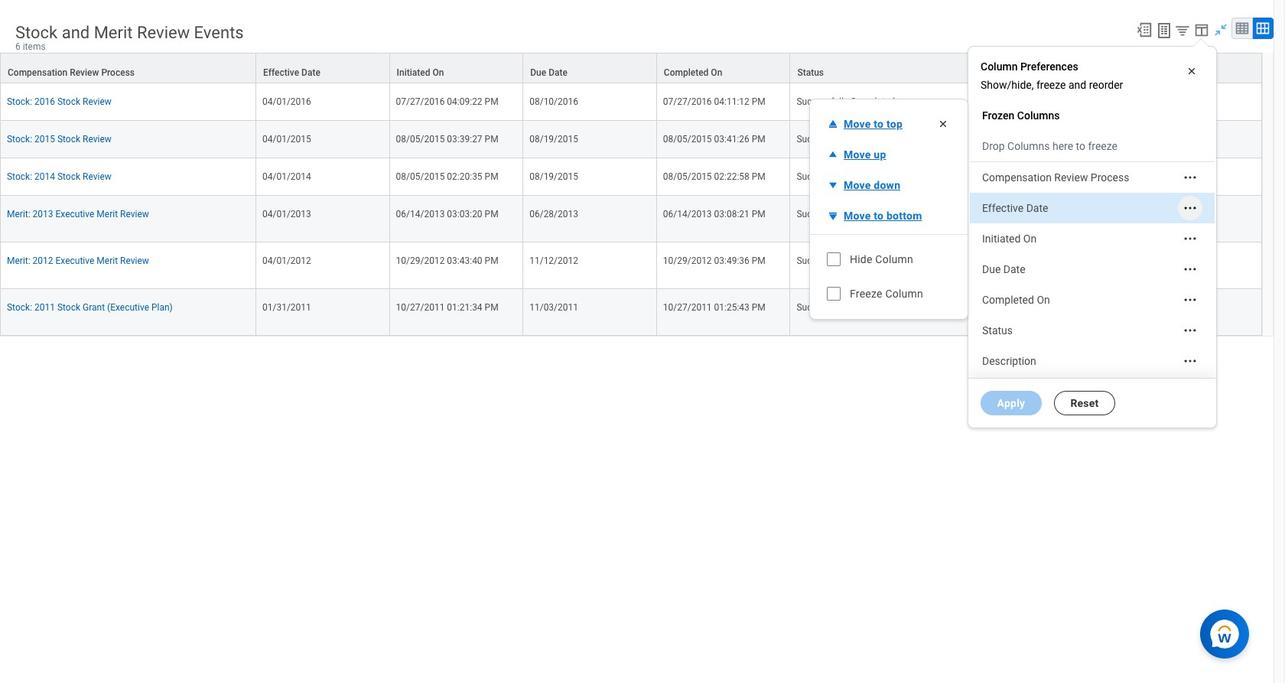 Task type: describe. For each thing, give the bounding box(es) containing it.
row containing stock: 2016 stock review
[[0, 84, 1263, 121]]

04/01/2013
[[262, 209, 311, 220]]

move for move to bottom
[[844, 209, 871, 222]]

08/10/2016
[[530, 97, 579, 107]]

compensation inside popup button
[[8, 67, 68, 78]]

08/05/2015 for 08/05/2015 03:39:27 pm
[[396, 134, 445, 145]]

row containing stock: 2014 stock review
[[0, 159, 1263, 196]]

row containing compensation review process
[[0, 53, 1263, 84]]

due inside popup button
[[530, 67, 546, 78]]

10/27/2011 01:25:43 pm
[[663, 302, 766, 313]]

pm for 10/27/2011 01:21:34 pm
[[485, 302, 499, 313]]

related actions image for on
[[1183, 292, 1198, 307]]

03:39:27
[[447, 134, 483, 145]]

stock: for stock: 2014 stock review
[[7, 172, 32, 182]]

freeze column
[[850, 287, 924, 300]]

move down button
[[820, 173, 910, 197]]

01:25:43
[[714, 302, 750, 313]]

03:49:36
[[714, 256, 750, 266]]

pm for 10/29/2012 03:43:40 pm
[[485, 256, 499, 266]]

move for move up
[[844, 148, 871, 160]]

10/29/2012 03:49:36 pm
[[663, 256, 766, 266]]

0 horizontal spatial plan)
[[151, 302, 173, 313]]

effective date inside dialog
[[983, 202, 1049, 214]]

08/05/2015 for 08/05/2015 02:20:35 pm
[[396, 172, 445, 182]]

column preferences show/hide, freeze and reorder
[[981, 60, 1124, 91]]

compensation review process button
[[1, 54, 256, 83]]

preferences
[[1021, 60, 1079, 72]]

status button
[[791, 54, 1046, 83]]

03:41:26
[[714, 134, 750, 145]]

06/28/2013
[[530, 209, 579, 220]]

stock: 2014 stock review
[[7, 172, 112, 182]]

initiated on inside popup button
[[397, 67, 444, 78]]

merit: 2012 executive merit review
[[7, 256, 149, 266]]

bottom
[[887, 209, 922, 222]]

events
[[194, 23, 244, 42]]

08/05/2015 03:41:26 pm
[[663, 134, 766, 145]]

04/01/2016
[[262, 97, 311, 107]]

executive for 06/14/2013 03:08:21 pm
[[55, 209, 94, 220]]

1 horizontal spatial grant
[[1105, 302, 1130, 313]]

executive for 10/29/2012 03:49:36 pm
[[55, 256, 94, 266]]

completed for 08/05/2015 02:22:58 pm
[[851, 172, 895, 182]]

10/27/2011 for 10/27/2011 01:21:34 pm
[[396, 302, 445, 313]]

hide column
[[850, 253, 914, 265]]

1 vertical spatial freeze
[[1088, 140, 1118, 152]]

status inside dialog
[[983, 324, 1013, 336]]

successfully for 08/05/2015 02:22:58 pm
[[797, 172, 848, 182]]

successfully completed for 10/27/2011 01:25:43 pm
[[797, 302, 895, 313]]

01:21:34
[[447, 302, 483, 313]]

completed for 10/29/2012 03:49:36 pm
[[851, 256, 895, 266]]

2014
[[34, 172, 55, 182]]

status inside "popup button"
[[798, 67, 824, 78]]

1 horizontal spatial 2013
[[1053, 208, 1076, 220]]

completed on inside popup button
[[664, 67, 723, 78]]

pm for 08/05/2015 03:41:26 pm
[[752, 134, 766, 145]]

0 horizontal spatial grant
[[83, 302, 105, 313]]

freeze
[[850, 287, 883, 300]]

stock for 2016
[[57, 97, 80, 107]]

completed on button
[[657, 54, 790, 83]]

06/14/2013 for 06/14/2013 03:03:20 pm
[[396, 209, 445, 220]]

2013 executive merit review
[[1053, 208, 1179, 220]]

move up button
[[820, 142, 896, 166]]

completed for 08/05/2015 03:41:26 pm
[[851, 134, 895, 145]]

0 vertical spatial x small image
[[1185, 63, 1200, 78]]

due date inside dialog
[[983, 263, 1026, 275]]

pm for 06/14/2013 03:03:20 pm
[[485, 209, 499, 220]]

dialog containing column preferences
[[968, 30, 1217, 428]]

workday assistant region
[[1201, 604, 1256, 659]]

stock: for stock: 2011 stock grant (executive plan)
[[7, 302, 32, 313]]

merit inside stock and merit review events 6 items
[[94, 23, 133, 42]]

columns for drop
[[1008, 140, 1050, 152]]

export to worksheets image
[[1155, 21, 1174, 39]]

reset
[[1071, 397, 1099, 409]]

stock inside stock and merit review events 6 items
[[15, 23, 58, 42]]

merit: 2013 executive merit review link
[[7, 206, 149, 220]]

click to view/edit grid preferences image
[[1194, 21, 1211, 38]]

column for hide column
[[876, 253, 914, 265]]

frozen
[[983, 109, 1015, 121]]

up
[[874, 148, 887, 160]]

2012
[[33, 256, 53, 266]]

01/31/2011
[[262, 302, 311, 313]]

02:22:58
[[714, 172, 750, 182]]

03:03:20
[[447, 209, 483, 220]]

reset button
[[1054, 391, 1116, 415]]

2013 executive merit review row
[[0, 196, 1263, 243]]

apply button
[[981, 391, 1042, 415]]

07/27/2016 04:09:22 pm
[[396, 97, 499, 107]]

08/05/2015 for 08/05/2015 02:22:58 pm
[[663, 172, 712, 182]]

1 vertical spatial completed on
[[983, 293, 1050, 306]]

related actions image for review
[[1183, 170, 1198, 185]]

to for bottom
[[874, 209, 884, 222]]

stock: for stock: 2016 stock review
[[7, 97, 32, 107]]

stock: 2016 stock review link
[[7, 93, 112, 107]]

1 horizontal spatial initiated on
[[983, 232, 1037, 245]]

1 horizontal spatial effective
[[983, 202, 1024, 214]]

move for move to top
[[844, 117, 871, 130]]

(executive inside stock: 2011 stock grant (executive plan) link
[[107, 302, 149, 313]]

10/29/2012 for 10/29/2012 03:43:40 pm
[[396, 256, 445, 266]]

completed for 07/27/2016 04:11:12 pm
[[851, 97, 895, 107]]

columns for frozen
[[1018, 109, 1060, 121]]

04/01/2012
[[262, 256, 311, 266]]

04/01/2014
[[262, 172, 311, 182]]

initiated on button
[[390, 54, 523, 83]]

0 horizontal spatial 2011
[[34, 302, 55, 313]]

merit: for merit: 2012 executive merit review
[[7, 256, 30, 266]]

10/29/2012 for 10/29/2012 03:49:36 pm
[[663, 256, 712, 266]]

due date button
[[524, 54, 656, 83]]

pm for 08/05/2015 02:20:35 pm
[[485, 172, 499, 182]]

02:20:35
[[447, 172, 483, 182]]

6
[[15, 41, 20, 52]]

pm for 10/27/2011 01:25:43 pm
[[752, 302, 766, 313]]

stock: 2011 stock grant (executive plan)
[[7, 302, 173, 313]]

completed for 10/27/2011 01:25:43 pm
[[851, 302, 895, 313]]

stock: 2016 stock review
[[7, 97, 112, 107]]

stock and merit review events 6 items
[[15, 23, 244, 52]]

completed inside popup button
[[664, 67, 709, 78]]

successfully for 10/29/2012 03:49:36 pm
[[797, 256, 848, 266]]

08/05/2015 02:22:58 pm
[[663, 172, 766, 182]]

items
[[23, 41, 46, 52]]

04:11:12
[[714, 97, 750, 107]]

select to filter grid data image
[[1175, 22, 1191, 38]]

description inside popup button
[[1054, 67, 1101, 78]]



Task type: vqa. For each thing, say whether or not it's contained in the screenshot.
"Live"
no



Task type: locate. For each thing, give the bounding box(es) containing it.
1 06/14/2013 from the left
[[396, 209, 445, 220]]

1 horizontal spatial effective date
[[983, 202, 1049, 214]]

1 horizontal spatial description
[[1054, 67, 1101, 78]]

2 move from the top
[[844, 148, 871, 160]]

0 horizontal spatial compensation review process
[[8, 67, 135, 78]]

columns up drop columns here to freeze
[[1018, 109, 1060, 121]]

08/05/2015 left "02:20:35"
[[396, 172, 445, 182]]

1 horizontal spatial and
[[1069, 78, 1087, 91]]

stock: 2011 stock grant (executive plan) link
[[7, 299, 173, 313]]

10/29/2012 03:43:40 pm
[[396, 256, 499, 266]]

pm right 03:03:20
[[485, 209, 499, 220]]

11/03/2011
[[530, 302, 579, 313]]

move inside button
[[844, 148, 871, 160]]

successfully completed down move up button at the right of the page
[[797, 172, 895, 182]]

description up reorder
[[1054, 67, 1101, 78]]

pm right the 03:39:27
[[485, 134, 499, 145]]

compensation review process down drop columns here to freeze
[[983, 171, 1130, 183]]

2 related actions image from the top
[[1183, 200, 1198, 215]]

1 horizontal spatial due
[[983, 263, 1001, 275]]

4 row from the top
[[0, 159, 1263, 196]]

1 10/29/2012 from the left
[[396, 256, 445, 266]]

cell for 08/05/2015 02:22:58 pm
[[1047, 159, 1263, 196]]

compensation review process up stock: 2016 stock review link
[[8, 67, 135, 78]]

0 horizontal spatial x small image
[[936, 116, 951, 131]]

0 vertical spatial and
[[62, 23, 90, 42]]

initiated inside popup button
[[397, 67, 430, 78]]

description button
[[1047, 54, 1262, 83]]

0 vertical spatial merit:
[[7, 209, 30, 220]]

move to bottom
[[844, 209, 922, 222]]

move left up
[[844, 148, 871, 160]]

1 vertical spatial to
[[1076, 140, 1086, 152]]

date inside popup button
[[549, 67, 568, 78]]

completed on
[[664, 67, 723, 78], [983, 293, 1050, 306]]

merit inside merit: 2012 executive merit review link
[[97, 256, 118, 266]]

0 vertical spatial columns
[[1018, 109, 1060, 121]]

and right items
[[62, 23, 90, 42]]

pm for 08/05/2015 02:22:58 pm
[[752, 172, 766, 182]]

successfully for 06/14/2013 03:08:21 pm
[[797, 209, 848, 220]]

merit:
[[7, 209, 30, 220], [7, 256, 30, 266]]

top
[[887, 117, 903, 130]]

1 horizontal spatial process
[[1091, 171, 1130, 183]]

freeze right here
[[1088, 140, 1118, 152]]

to left bottom
[[874, 209, 884, 222]]

row
[[0, 53, 1263, 84], [0, 84, 1263, 121], [0, 121, 1263, 159], [0, 159, 1263, 196], [0, 243, 1263, 289]]

stock: for stock: 2015 stock review
[[7, 134, 32, 145]]

pm right the 03:49:36
[[752, 256, 766, 266]]

merit: 2013 executive merit review
[[7, 209, 149, 220]]

10/27/2011 left 01:25:43
[[663, 302, 712, 313]]

0 vertical spatial effective date
[[263, 67, 321, 78]]

08/05/2015 for 08/05/2015 03:41:26 pm
[[663, 134, 712, 145]]

08/05/2015 02:20:35 pm
[[396, 172, 499, 182]]

caret bottom image
[[826, 208, 841, 223]]

cell
[[1047, 84, 1263, 121], [1047, 121, 1263, 159], [1047, 159, 1263, 196]]

0 horizontal spatial description
[[983, 355, 1037, 367]]

1 row from the top
[[0, 53, 1263, 84]]

2 row from the top
[[0, 84, 1263, 121]]

merit inside merit: 2013 executive merit review link
[[97, 209, 118, 220]]

row containing stock: 2015 stock review
[[0, 121, 1263, 159]]

1 merit: from the top
[[7, 209, 30, 220]]

column right hide
[[876, 253, 914, 265]]

6 successfully from the top
[[797, 302, 848, 313]]

1 horizontal spatial freeze
[[1088, 140, 1118, 152]]

successfully completed down caret down image
[[797, 209, 895, 220]]

process down stock and merit review events 6 items
[[101, 67, 135, 78]]

move to bottom button
[[820, 203, 932, 228]]

07/27/2016 04:11:12 pm
[[663, 97, 766, 107]]

0 horizontal spatial (executive
[[107, 302, 149, 313]]

columns down frozen columns
[[1008, 140, 1050, 152]]

1 08/19/2015 from the top
[[530, 134, 579, 145]]

column right freeze at right
[[886, 287, 924, 300]]

1 move from the top
[[844, 117, 871, 130]]

1 horizontal spatial 2011
[[1053, 302, 1076, 313]]

row containing merit: 2012 executive merit review
[[0, 243, 1263, 289]]

stock: 2015 stock review
[[7, 134, 112, 145]]

1 horizontal spatial 10/27/2011
[[663, 302, 712, 313]]

08/19/2015 up 06/28/2013 at the left of page
[[530, 172, 579, 182]]

0 vertical spatial description
[[1054, 67, 1101, 78]]

4 successfully completed from the top
[[797, 209, 895, 220]]

table image
[[1235, 20, 1250, 36]]

pm right 03:41:26
[[752, 134, 766, 145]]

08/05/2015 left the 03:39:27
[[396, 134, 445, 145]]

move for move down
[[844, 179, 871, 191]]

toolbar
[[1129, 17, 1274, 41]]

2 successfully completed from the top
[[797, 134, 895, 145]]

initiated inside dialog
[[983, 232, 1021, 245]]

plan)
[[1180, 302, 1203, 313], [151, 302, 173, 313]]

1 vertical spatial column
[[876, 253, 914, 265]]

0 vertical spatial compensation
[[8, 67, 68, 78]]

drop columns here to freeze
[[983, 140, 1118, 152]]

completed inside 2011 stock grant (executive plan) row
[[851, 302, 895, 313]]

column inside column preferences show/hide, freeze and reorder
[[981, 60, 1018, 72]]

related actions image for date
[[1183, 261, 1198, 277]]

6 successfully completed from the top
[[797, 302, 895, 313]]

x small image down select to filter grid data "icon"
[[1185, 63, 1200, 78]]

06/14/2013 left 03:03:20
[[396, 209, 445, 220]]

description up apply
[[983, 355, 1037, 367]]

1 vertical spatial 08/19/2015
[[530, 172, 579, 182]]

10/27/2011 left 01:21:34
[[396, 302, 445, 313]]

executive
[[1078, 208, 1120, 220], [55, 209, 94, 220], [55, 256, 94, 266]]

pm for 07/27/2016 04:09:22 pm
[[485, 97, 499, 107]]

pm for 07/27/2016 04:11:12 pm
[[752, 97, 766, 107]]

07/27/2016
[[396, 97, 445, 107], [663, 97, 712, 107]]

pm for 06/14/2013 03:08:21 pm
[[752, 209, 766, 220]]

0 vertical spatial process
[[101, 67, 135, 78]]

freeze down preferences
[[1037, 78, 1066, 91]]

0 vertical spatial 08/19/2015
[[530, 134, 579, 145]]

1 horizontal spatial plan)
[[1180, 302, 1203, 313]]

stock: inside 2011 stock grant (executive plan) row
[[7, 302, 32, 313]]

merit: down stock: 2014 stock review
[[7, 209, 30, 220]]

0 vertical spatial compensation review process
[[8, 67, 135, 78]]

2 cell from the top
[[1047, 121, 1263, 159]]

0 horizontal spatial effective
[[263, 67, 299, 78]]

5 row from the top
[[0, 243, 1263, 289]]

and inside column preferences show/hide, freeze and reorder
[[1069, 78, 1087, 91]]

compensation down drop
[[983, 171, 1052, 183]]

1 vertical spatial description
[[983, 355, 1037, 367]]

stock for 2015
[[57, 134, 80, 145]]

0 vertical spatial related actions image
[[1183, 231, 1198, 246]]

column up show/hide,
[[981, 60, 1018, 72]]

reorder
[[1089, 78, 1124, 91]]

status up move to top button
[[798, 67, 824, 78]]

1 07/27/2016 from the left
[[396, 97, 445, 107]]

0 horizontal spatial completed on
[[664, 67, 723, 78]]

1 vertical spatial related actions image
[[1183, 261, 1198, 277]]

status
[[798, 67, 824, 78], [983, 324, 1013, 336]]

1 horizontal spatial compensation
[[983, 171, 1052, 183]]

03:43:40
[[447, 256, 483, 266]]

stock for 2014
[[57, 172, 80, 182]]

and
[[62, 23, 90, 42], [1069, 78, 1087, 91]]

03:08:21
[[714, 209, 750, 220]]

down
[[874, 179, 901, 191]]

successfully for 08/05/2015 03:41:26 pm
[[797, 134, 848, 145]]

stock: left 2014
[[7, 172, 32, 182]]

0 horizontal spatial 2013
[[33, 209, 53, 220]]

successfully
[[797, 97, 848, 107], [797, 134, 848, 145], [797, 172, 848, 182], [797, 209, 848, 220], [797, 256, 848, 266], [797, 302, 848, 313]]

2 merit: from the top
[[7, 256, 30, 266]]

process inside popup button
[[101, 67, 135, 78]]

10/27/2011 for 10/27/2011 01:25:43 pm
[[663, 302, 712, 313]]

2013 down 2014
[[33, 209, 53, 220]]

x small image
[[1185, 63, 1200, 78], [936, 116, 951, 131]]

1 horizontal spatial (executive
[[1132, 302, 1178, 313]]

2011
[[1053, 302, 1076, 313], [34, 302, 55, 313]]

3 successfully completed from the top
[[797, 172, 895, 182]]

due inside dialog
[[983, 263, 1001, 275]]

pm right 04:09:22
[[485, 97, 499, 107]]

successfully completed inside 2011 stock grant (executive plan) row
[[797, 302, 895, 313]]

pm right 01:21:34
[[485, 302, 499, 313]]

07/27/2016 left 04:09:22
[[396, 97, 445, 107]]

0 horizontal spatial 07/27/2016
[[396, 97, 445, 107]]

3 move from the top
[[844, 179, 871, 191]]

effective up the 04/01/2016
[[263, 67, 299, 78]]

and left reorder
[[1069, 78, 1087, 91]]

completed for 06/14/2013 03:08:21 pm
[[851, 209, 895, 220]]

06/14/2013 left 03:08:21
[[663, 209, 712, 220]]

11/12/2012
[[530, 256, 579, 266]]

08/05/2015
[[396, 134, 445, 145], [663, 134, 712, 145], [396, 172, 445, 182], [663, 172, 712, 182]]

to right here
[[1076, 140, 1086, 152]]

1 successfully completed from the top
[[797, 97, 895, 107]]

date
[[302, 67, 321, 78], [549, 67, 568, 78], [1027, 202, 1049, 214], [1004, 263, 1026, 275]]

move right the caret top icon in the right top of the page
[[844, 117, 871, 130]]

0 horizontal spatial process
[[101, 67, 135, 78]]

07/27/2016 for 07/27/2016 04:09:22 pm
[[396, 97, 445, 107]]

successfully completed up freeze at right
[[797, 256, 895, 266]]

3 related actions image from the top
[[1183, 292, 1198, 307]]

pm for 10/29/2012 03:49:36 pm
[[752, 256, 766, 266]]

due
[[530, 67, 546, 78], [983, 263, 1001, 275]]

compensation review process
[[8, 67, 135, 78], [983, 171, 1130, 183]]

0 horizontal spatial compensation
[[8, 67, 68, 78]]

compensation inside dialog
[[983, 171, 1052, 183]]

0 vertical spatial due
[[530, 67, 546, 78]]

freeze
[[1037, 78, 1066, 91], [1088, 140, 1118, 152]]

successfully completed down freeze at right
[[797, 302, 895, 313]]

due date inside due date popup button
[[530, 67, 568, 78]]

freeze inside column preferences show/hide, freeze and reorder
[[1037, 78, 1066, 91]]

2015
[[34, 134, 55, 145]]

process
[[101, 67, 135, 78], [1091, 171, 1130, 183]]

successfully completed up caret up image
[[797, 134, 895, 145]]

merit: inside row
[[7, 256, 30, 266]]

effective
[[263, 67, 299, 78], [983, 202, 1024, 214]]

0 vertical spatial initiated
[[397, 67, 430, 78]]

successfully completed for 10/29/2012 03:49:36 pm
[[797, 256, 895, 266]]

5 successfully from the top
[[797, 256, 848, 266]]

merit: left the 2012
[[7, 256, 30, 266]]

1 vertical spatial effective
[[983, 202, 1024, 214]]

06/14/2013
[[396, 209, 445, 220], [663, 209, 712, 220]]

3 stock: from the top
[[7, 172, 32, 182]]

successfully completed for 08/05/2015 02:22:58 pm
[[797, 172, 895, 182]]

1 cell from the top
[[1047, 84, 1263, 121]]

1 horizontal spatial completed on
[[983, 293, 1050, 306]]

expand table image
[[1256, 20, 1271, 36]]

10/29/2012 left the 03:49:36
[[663, 256, 712, 266]]

2016
[[34, 97, 55, 107]]

3 successfully from the top
[[797, 172, 848, 182]]

effective down drop
[[983, 202, 1024, 214]]

06/14/2013 03:03:20 pm
[[396, 209, 499, 220]]

x small image right top
[[936, 116, 951, 131]]

stock:
[[7, 97, 32, 107], [7, 134, 32, 145], [7, 172, 32, 182], [7, 302, 32, 313]]

pm right 02:22:58
[[752, 172, 766, 182]]

pm right 04:11:12
[[752, 97, 766, 107]]

08/19/2015 for 08/05/2015 02:20:35 pm
[[530, 172, 579, 182]]

compensation review process inside popup button
[[8, 67, 135, 78]]

to inside dialog
[[1076, 140, 1086, 152]]

10/27/2011 01:21:34 pm
[[396, 302, 499, 313]]

successfully completed for 06/14/2013 03:08:21 pm
[[797, 209, 895, 220]]

08/19/2015 for 08/05/2015 03:39:27 pm
[[530, 134, 579, 145]]

10/29/2012 left 03:43:40
[[396, 256, 445, 266]]

10/27/2011
[[396, 302, 445, 313], [663, 302, 712, 313]]

1 horizontal spatial due date
[[983, 263, 1026, 275]]

date inside popup button
[[302, 67, 321, 78]]

06/14/2013 for 06/14/2013 03:08:21 pm
[[663, 209, 712, 220]]

process inside dialog
[[1091, 171, 1130, 183]]

pm right 03:43:40
[[485, 256, 499, 266]]

2 related actions image from the top
[[1183, 261, 1198, 277]]

stock: down merit: 2012 executive merit review
[[7, 302, 32, 313]]

move to top
[[844, 117, 903, 130]]

0 vertical spatial column
[[981, 60, 1018, 72]]

2 successfully from the top
[[797, 134, 848, 145]]

shrink image
[[1213, 21, 1230, 38]]

06/14/2013 03:08:21 pm
[[663, 209, 766, 220]]

due date
[[530, 67, 568, 78], [983, 263, 1026, 275]]

compensation
[[8, 67, 68, 78], [983, 171, 1052, 183]]

move right the caret bottom icon
[[844, 209, 871, 222]]

04:09:22
[[447, 97, 483, 107]]

2 vertical spatial column
[[886, 287, 924, 300]]

1 horizontal spatial 06/14/2013
[[663, 209, 712, 220]]

frozen columns
[[983, 109, 1060, 121]]

1 vertical spatial due date
[[983, 263, 1026, 275]]

merit
[[94, 23, 133, 42], [1123, 208, 1146, 220], [97, 209, 118, 220], [97, 256, 118, 266]]

stock: 2015 stock review link
[[7, 131, 112, 145]]

effective date up the 04/01/2016
[[263, 67, 321, 78]]

1 horizontal spatial x small image
[[1185, 63, 1200, 78]]

2011 stock grant (executive plan)
[[1053, 302, 1203, 313]]

0 horizontal spatial and
[[62, 23, 90, 42]]

review inside stock and merit review events 6 items
[[137, 23, 190, 42]]

pm
[[485, 97, 499, 107], [752, 97, 766, 107], [485, 134, 499, 145], [752, 134, 766, 145], [485, 172, 499, 182], [752, 172, 766, 182], [485, 209, 499, 220], [752, 209, 766, 220], [485, 256, 499, 266], [752, 256, 766, 266], [485, 302, 499, 313], [752, 302, 766, 313]]

5 successfully completed from the top
[[797, 256, 895, 266]]

move up
[[844, 148, 887, 160]]

1 vertical spatial columns
[[1008, 140, 1050, 152]]

successfully for 07/27/2016 04:11:12 pm
[[797, 97, 848, 107]]

2013 down here
[[1053, 208, 1076, 220]]

process up '2013 executive merit review'
[[1091, 171, 1130, 183]]

1 vertical spatial x small image
[[936, 116, 951, 131]]

0 horizontal spatial due date
[[530, 67, 568, 78]]

2013
[[1053, 208, 1076, 220], [33, 209, 53, 220]]

0 horizontal spatial due
[[530, 67, 546, 78]]

successfully completed inside 2013 executive merit review row
[[797, 209, 895, 220]]

08/05/2015 left 02:22:58
[[663, 172, 712, 182]]

cell for 07/27/2016 04:11:12 pm
[[1047, 84, 1263, 121]]

08/05/2015 left 03:41:26
[[663, 134, 712, 145]]

effective date button
[[256, 54, 389, 83]]

2 vertical spatial related actions image
[[1183, 353, 1198, 368]]

column
[[981, 60, 1018, 72], [876, 253, 914, 265], [886, 287, 924, 300]]

and inside stock and merit review events 6 items
[[62, 23, 90, 42]]

here
[[1053, 140, 1074, 152]]

1 vertical spatial status
[[983, 324, 1013, 336]]

compensation down items
[[8, 67, 68, 78]]

0 vertical spatial effective
[[263, 67, 299, 78]]

0 vertical spatial freeze
[[1037, 78, 1066, 91]]

pm right "02:20:35"
[[485, 172, 499, 182]]

stock: 2014 stock review link
[[7, 168, 112, 182]]

show/hide,
[[981, 78, 1034, 91]]

merit: inside 2013 executive merit review row
[[7, 209, 30, 220]]

grant
[[1105, 302, 1130, 313], [83, 302, 105, 313]]

3 related actions image from the top
[[1183, 353, 1198, 368]]

2 vertical spatial to
[[874, 209, 884, 222]]

2 07/27/2016 from the left
[[663, 97, 712, 107]]

successfully inside 2013 executive merit review row
[[797, 209, 848, 220]]

2 08/19/2015 from the top
[[530, 172, 579, 182]]

07/27/2016 for 07/27/2016 04:11:12 pm
[[663, 97, 712, 107]]

effective inside popup button
[[263, 67, 299, 78]]

related actions image for on
[[1183, 231, 1198, 246]]

status up apply
[[983, 324, 1013, 336]]

1 vertical spatial compensation
[[983, 171, 1052, 183]]

2 stock: from the top
[[7, 134, 32, 145]]

1 stock: from the top
[[7, 97, 32, 107]]

1 horizontal spatial 07/27/2016
[[663, 97, 712, 107]]

08/19/2015 down 08/10/2016
[[530, 134, 579, 145]]

2 10/27/2011 from the left
[[663, 302, 712, 313]]

1 horizontal spatial 10/29/2012
[[663, 256, 712, 266]]

cell for 08/05/2015 03:41:26 pm
[[1047, 121, 1263, 159]]

0 vertical spatial initiated on
[[397, 67, 444, 78]]

1 10/27/2011 from the left
[[396, 302, 445, 313]]

07/27/2016 left 04:11:12
[[663, 97, 712, 107]]

to for top
[[874, 117, 884, 130]]

successfully completed for 08/05/2015 03:41:26 pm
[[797, 134, 895, 145]]

successfully completed for 07/27/2016 04:11:12 pm
[[797, 97, 895, 107]]

successfully inside 2011 stock grant (executive plan) row
[[797, 302, 848, 313]]

pm right 03:08:21
[[752, 209, 766, 220]]

completed inside 2013 executive merit review row
[[851, 209, 895, 220]]

4 successfully from the top
[[797, 209, 848, 220]]

0 horizontal spatial 10/29/2012
[[396, 256, 445, 266]]

08/19/2015
[[530, 134, 579, 145], [530, 172, 579, 182]]

1 vertical spatial initiated
[[983, 232, 1021, 245]]

merit: 2012 executive merit review link
[[7, 253, 149, 266]]

1 horizontal spatial status
[[983, 324, 1013, 336]]

pm for 08/05/2015 03:39:27 pm
[[485, 134, 499, 145]]

0 horizontal spatial initiated
[[397, 67, 430, 78]]

stock for 2011
[[57, 302, 80, 313]]

2 10/29/2012 from the left
[[663, 256, 712, 266]]

successfully completed up the caret top icon in the right top of the page
[[797, 97, 895, 107]]

3 row from the top
[[0, 121, 1263, 159]]

move right caret down image
[[844, 179, 871, 191]]

4 related actions image from the top
[[1183, 323, 1198, 338]]

10/29/2012
[[396, 256, 445, 266], [663, 256, 712, 266]]

1 vertical spatial compensation review process
[[983, 171, 1130, 183]]

1 vertical spatial and
[[1069, 78, 1087, 91]]

apply
[[998, 397, 1026, 409]]

to left top
[[874, 117, 884, 130]]

dialog
[[968, 30, 1217, 428]]

stock: left 2015
[[7, 134, 32, 145]]

0 vertical spatial to
[[874, 117, 884, 130]]

effective date down drop
[[983, 202, 1049, 214]]

merit: for merit: 2013 executive merit review
[[7, 209, 30, 220]]

on
[[433, 67, 444, 78], [711, 67, 723, 78], [1024, 232, 1037, 245], [1037, 293, 1050, 306]]

effective date inside effective date popup button
[[263, 67, 321, 78]]

review inside popup button
[[70, 67, 99, 78]]

04/01/2015
[[262, 134, 311, 145]]

0 vertical spatial status
[[798, 67, 824, 78]]

export to excel image
[[1136, 21, 1153, 38]]

0 horizontal spatial 10/27/2011
[[396, 302, 445, 313]]

1 vertical spatial due
[[983, 263, 1001, 275]]

related actions image
[[1183, 231, 1198, 246], [1183, 261, 1198, 277], [1183, 353, 1198, 368]]

hide
[[850, 253, 873, 265]]

2011 stock grant (executive plan) row
[[0, 289, 1263, 336]]

caret top image
[[826, 116, 841, 131]]

caret down image
[[826, 177, 841, 192]]

0 vertical spatial due date
[[530, 67, 568, 78]]

move down
[[844, 179, 901, 191]]

2 06/14/2013 from the left
[[663, 209, 712, 220]]

3 cell from the top
[[1047, 159, 1263, 196]]

1 horizontal spatial initiated
[[983, 232, 1021, 245]]

0 horizontal spatial 06/14/2013
[[396, 209, 445, 220]]

column for freeze column
[[886, 287, 924, 300]]

1 vertical spatial initiated on
[[983, 232, 1037, 245]]

successfully for 10/27/2011 01:25:43 pm
[[797, 302, 848, 313]]

successfully completed
[[797, 97, 895, 107], [797, 134, 895, 145], [797, 172, 895, 182], [797, 209, 895, 220], [797, 256, 895, 266], [797, 302, 895, 313]]

1 related actions image from the top
[[1183, 170, 1198, 185]]

completed inside dialog
[[983, 293, 1035, 306]]

1 vertical spatial process
[[1091, 171, 1130, 183]]

0 horizontal spatial initiated on
[[397, 67, 444, 78]]

review
[[137, 23, 190, 42], [70, 67, 99, 78], [83, 97, 112, 107], [83, 134, 112, 145], [1055, 171, 1088, 183], [83, 172, 112, 182], [1148, 208, 1179, 220], [120, 209, 149, 220], [120, 256, 149, 266]]

08/05/2015 03:39:27 pm
[[396, 134, 499, 145]]

0 horizontal spatial freeze
[[1037, 78, 1066, 91]]

1 vertical spatial effective date
[[983, 202, 1049, 214]]

0 horizontal spatial effective date
[[263, 67, 321, 78]]

1 horizontal spatial compensation review process
[[983, 171, 1130, 183]]

pm right 01:25:43
[[752, 302, 766, 313]]

1 related actions image from the top
[[1183, 231, 1198, 246]]

related actions image for date
[[1183, 200, 1198, 215]]

1 vertical spatial merit:
[[7, 256, 30, 266]]

4 stock: from the top
[[7, 302, 32, 313]]

stock: left "2016"
[[7, 97, 32, 107]]

caret up image
[[826, 147, 841, 162]]

related actions image
[[1183, 170, 1198, 185], [1183, 200, 1198, 215], [1183, 292, 1198, 307], [1183, 323, 1198, 338]]

description
[[1054, 67, 1101, 78], [983, 355, 1037, 367]]

drop
[[983, 140, 1005, 152]]

0 vertical spatial completed on
[[664, 67, 723, 78]]

move to top button
[[820, 111, 912, 136]]

0 horizontal spatial status
[[798, 67, 824, 78]]

columns
[[1018, 109, 1060, 121], [1008, 140, 1050, 152]]

4 move from the top
[[844, 209, 871, 222]]

1 successfully from the top
[[797, 97, 848, 107]]



